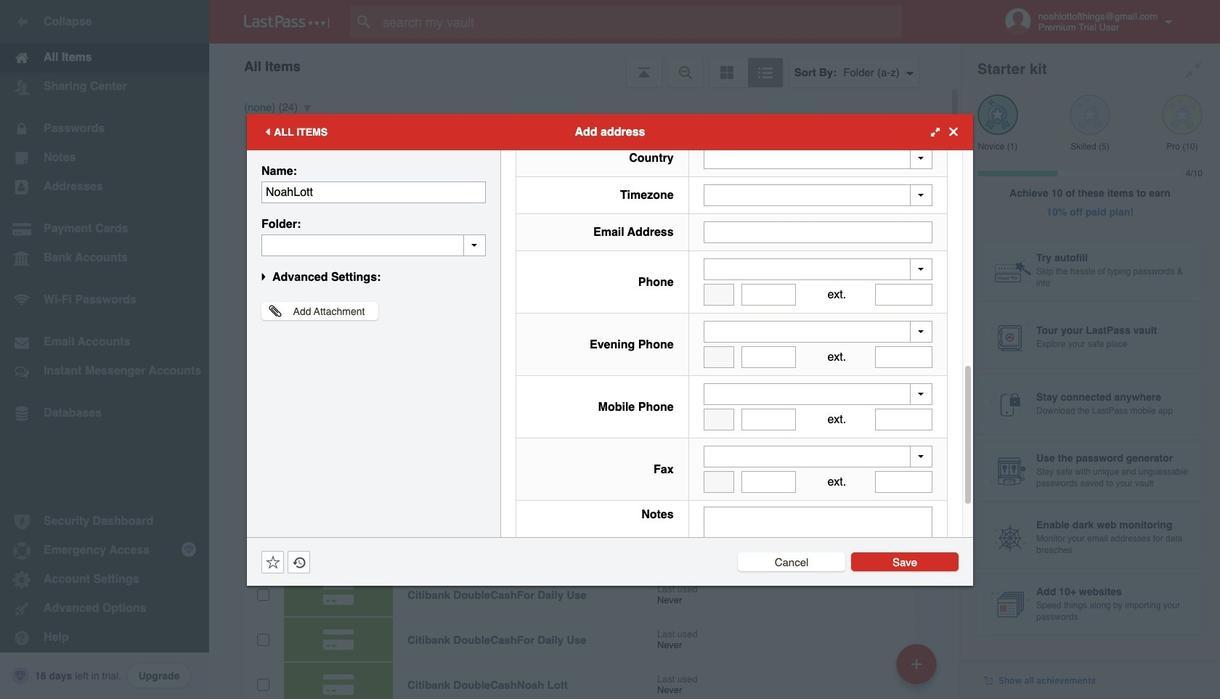 Task type: locate. For each thing, give the bounding box(es) containing it.
None text field
[[262, 181, 486, 203], [704, 222, 933, 243], [704, 284, 734, 306], [742, 284, 797, 306], [876, 284, 933, 306], [742, 472, 797, 493], [876, 472, 933, 493], [704, 507, 933, 597], [262, 181, 486, 203], [704, 222, 933, 243], [704, 284, 734, 306], [742, 284, 797, 306], [876, 284, 933, 306], [742, 472, 797, 493], [876, 472, 933, 493], [704, 507, 933, 597]]

search my vault text field
[[350, 6, 931, 38]]

new item navigation
[[892, 640, 946, 700]]

new item image
[[912, 659, 922, 670]]

lastpass image
[[244, 15, 330, 28]]

Search search field
[[350, 6, 931, 38]]

vault options navigation
[[209, 44, 961, 87]]

dialog
[[247, 0, 974, 607]]

None text field
[[262, 234, 486, 256], [704, 347, 734, 368], [742, 347, 797, 368], [876, 347, 933, 368], [704, 409, 734, 431], [742, 409, 797, 431], [876, 409, 933, 431], [704, 472, 734, 493], [262, 234, 486, 256], [704, 347, 734, 368], [742, 347, 797, 368], [876, 347, 933, 368], [704, 409, 734, 431], [742, 409, 797, 431], [876, 409, 933, 431], [704, 472, 734, 493]]



Task type: describe. For each thing, give the bounding box(es) containing it.
main navigation navigation
[[0, 0, 209, 700]]



Task type: vqa. For each thing, say whether or not it's contained in the screenshot.
caret right image
no



